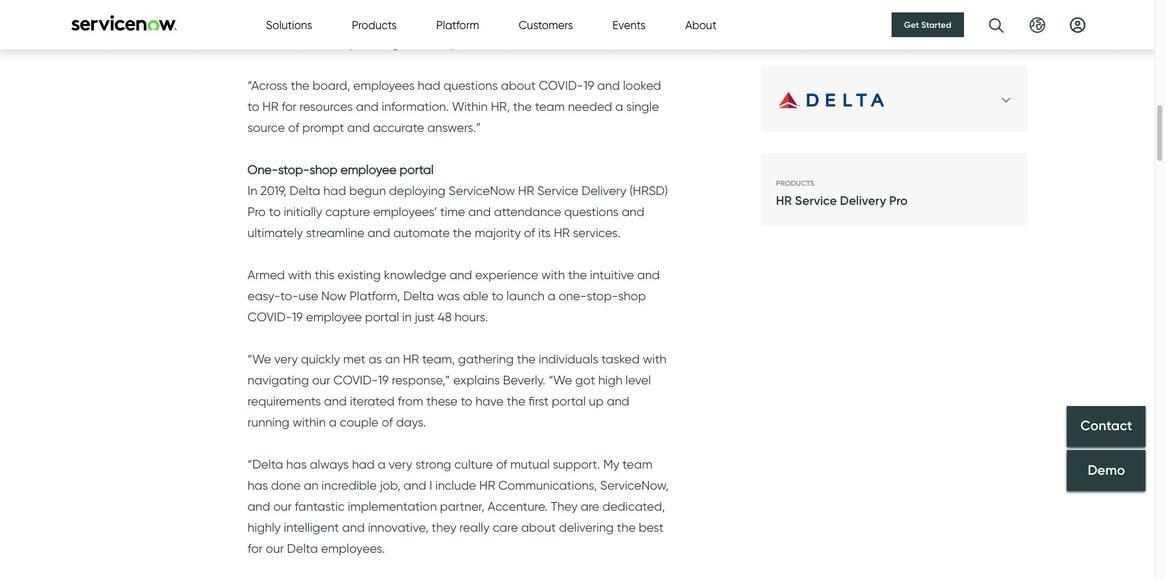 Task type: describe. For each thing, give the bounding box(es) containing it.
and up was
[[450, 268, 472, 283]]

delta inside "delta has always had a very strong culture of mutual support. my team has done an incredible job, and i include hr communications, servicenow, and our fantastic implementation partner, accenture. they are dedicated, highly intelligent and innovative, they really care about delivering the best for our delta employees.
[[287, 542, 318, 557]]

portal inside one-stop-shop employee portal in 2019, delta had begun deploying servicenow hr service delivery (hrsd) pro to initially capture employees' time and attendance questions and ultimately streamline and automate the majority of its hr services.
[[400, 163, 434, 177]]

contact
[[1081, 418, 1133, 435]]

hours.
[[455, 310, 488, 325]]

delivering
[[559, 521, 614, 536]]

in
[[402, 310, 412, 325]]

hr inside "across the board, employees had questions about covid-19 and looked to hr for resources and information. within hr, the team needed a single source of prompt and accurate answers."
[[263, 99, 279, 114]]

days.
[[396, 415, 426, 430]]

its
[[539, 226, 551, 241]]

iterated
[[350, 394, 395, 409]]

had inside one-stop-shop employee portal in 2019, delta had begun deploying servicenow hr service delivery (hrsd) pro to initially capture employees' time and attendance questions and ultimately streamline and automate the majority of its hr services.
[[324, 184, 346, 199]]

needed
[[568, 99, 613, 114]]

first
[[529, 394, 549, 409]]

one-stop-shop employee portal in 2019, delta had begun deploying servicenow hr service delivery (hrsd) pro to initially capture employees' time and attendance questions and ultimately streamline and automate the majority of its hr services.
[[248, 163, 668, 241]]

able
[[463, 289, 489, 304]]

armed
[[248, 268, 285, 283]]

hr service delivery pro link
[[776, 190, 908, 211]]

team inside "delta has always had a very strong culture of mutual support. my team has done an incredible job, and i include hr communications, servicenow, and our fantastic implementation partner, accenture. they are dedicated, highly intelligent and innovative, they really care about delivering the best for our delta employees.
[[623, 457, 653, 472]]

job,
[[380, 479, 401, 493]]

the left board,
[[291, 78, 310, 93]]

source
[[248, 120, 285, 135]]

get started link
[[892, 12, 964, 37]]

2019,
[[261, 184, 287, 199]]

explains
[[454, 373, 500, 388]]

experience
[[476, 268, 539, 283]]

covid- inside armed with this existing knowledge and experience with the intuitive and easy-to-use now platform, delta was able to launch a one-stop-shop covid-19 employee portal in just 48 hours.
[[248, 310, 292, 325]]

very inside "we very quickly met as an hr team, gathering the individuals tasked with navigating our covid-19 response," explains beverly. "we got high level requirements and iterated from these to have the first portal up and running within a couple of days.
[[274, 352, 298, 367]]

easy-
[[248, 289, 281, 304]]

was
[[437, 289, 460, 304]]

started
[[922, 19, 952, 30]]

services.
[[573, 226, 621, 241]]

of inside one-stop-shop employee portal in 2019, delta had begun deploying servicenow hr service delivery (hrsd) pro to initially capture employees' time and attendance questions and ultimately streamline and automate the majority of its hr services.
[[524, 226, 536, 241]]

hr inside products hr service delivery pro
[[776, 193, 792, 208]]

dedicated,
[[603, 500, 665, 514]]

implementation
[[348, 500, 437, 514]]

delta inside armed with this existing knowledge and experience with the intuitive and easy-to-use now platform, delta was able to launch a one-stop-shop covid-19 employee portal in just 48 hours.
[[403, 289, 434, 304]]

board,
[[313, 78, 350, 93]]

partner,
[[440, 500, 485, 514]]

streamline
[[306, 226, 365, 241]]

navigating
[[248, 373, 309, 388]]

communications,
[[499, 479, 597, 493]]

existing
[[338, 268, 381, 283]]

best
[[639, 521, 664, 536]]

0 horizontal spatial with
[[288, 268, 312, 283]]

answers."
[[428, 120, 481, 135]]

knowledge
[[384, 268, 447, 283]]

covid- inside "we very quickly met as an hr team, gathering the individuals tasked with navigating our covid-19 response," explains beverly. "we got high level requirements and iterated from these to have the first portal up and running within a couple of days.
[[334, 373, 378, 388]]

accurate
[[373, 120, 425, 135]]

from
[[398, 394, 423, 409]]

about inside "across the board, employees had questions about covid-19 and looked to hr for resources and information. within hr, the team needed a single source of prompt and accurate answers."
[[501, 78, 536, 93]]

to inside one-stop-shop employee portal in 2019, delta had begun deploying servicenow hr service delivery (hrsd) pro to initially capture employees' time and attendance questions and ultimately streamline and automate the majority of its hr services.
[[269, 205, 281, 220]]

customers button
[[519, 16, 573, 33]]

about inside "delta has always had a very strong culture of mutual support. my team has done an incredible job, and i include hr communications, servicenow, and our fantastic implementation partner, accenture. they are dedicated, highly intelligent and innovative, they really care about delivering the best for our delta employees.
[[521, 521, 556, 536]]

stop- inside armed with this existing knowledge and experience with the intuitive and easy-to-use now platform, delta was able to launch a one-stop-shop covid-19 employee portal in just 48 hours.
[[587, 289, 619, 304]]

delivery inside products hr service delivery pro
[[841, 193, 887, 208]]

intuitive
[[590, 268, 634, 283]]

delta inside one-stop-shop employee portal in 2019, delta had begun deploying servicenow hr service delivery (hrsd) pro to initially capture employees' time and attendance questions and ultimately streamline and automate the majority of its hr services.
[[290, 184, 321, 199]]

demo
[[1088, 462, 1126, 479]]

1 vertical spatial has
[[248, 479, 268, 493]]

accenture.
[[488, 500, 548, 514]]

a inside "across the board, employees had questions about covid-19 and looked to hr for resources and information. within hr, the team needed a single source of prompt and accurate answers."
[[616, 99, 624, 114]]

and left 'i'
[[404, 479, 427, 493]]

highly
[[248, 521, 281, 536]]

and right the prompt
[[347, 120, 370, 135]]

fantastic
[[295, 500, 345, 514]]

running
[[248, 415, 290, 430]]

individuals
[[539, 352, 599, 367]]

pro inside products hr service delivery pro
[[890, 193, 908, 208]]

time
[[440, 205, 465, 220]]

majority
[[475, 226, 521, 241]]

go to servicenow account image
[[1070, 17, 1086, 33]]

this
[[315, 268, 335, 283]]

1 horizontal spatial "we
[[549, 373, 573, 388]]

a inside "we very quickly met as an hr team, gathering the individuals tasked with navigating our covid-19 response," explains beverly. "we got high level requirements and iterated from these to have the first portal up and running within a couple of days.
[[329, 415, 337, 430]]

2 vertical spatial our
[[266, 542, 284, 557]]

the up beverly.
[[517, 352, 536, 367]]

events button
[[613, 16, 646, 33]]

care
[[493, 521, 518, 536]]

and up "employees."
[[342, 521, 365, 536]]

service inside one-stop-shop employee portal in 2019, delta had begun deploying servicenow hr service delivery (hrsd) pro to initially capture employees' time and attendance questions and ultimately streamline and automate the majority of its hr services.
[[538, 184, 579, 199]]

looked
[[623, 78, 662, 93]]

had inside "across the board, employees had questions about covid-19 and looked to hr for resources and information. within hr, the team needed a single source of prompt and accurate answers."
[[418, 78, 441, 93]]

(hrsd)
[[630, 184, 668, 199]]

had inside "delta has always had a very strong culture of mutual support. my team has done an incredible job, and i include hr communications, servicenow, and our fantastic implementation partner, accenture. they are dedicated, highly intelligent and innovative, they really care about delivering the best for our delta employees.
[[352, 457, 375, 472]]

of inside "delta has always had a very strong culture of mutual support. my team has done an incredible job, and i include hr communications, servicenow, and our fantastic implementation partner, accenture. they are dedicated, highly intelligent and innovative, they really care about delivering the best for our delta employees.
[[496, 457, 508, 472]]

"delta has always had a very strong culture of mutual support. my team has done an incredible job, and i include hr communications, servicenow, and our fantastic implementation partner, accenture. they are dedicated, highly intelligent and innovative, they really care about delivering the best for our delta employees.
[[248, 457, 669, 557]]

and down employees' at the left of page
[[368, 226, 390, 241]]

one-
[[559, 289, 587, 304]]

resources
[[300, 99, 353, 114]]

one-
[[248, 163, 278, 177]]

deploying
[[389, 184, 446, 199]]

to-
[[281, 289, 299, 304]]

"across
[[248, 78, 288, 93]]

i
[[430, 479, 432, 493]]

platform,
[[350, 289, 400, 304]]

to inside "we very quickly met as an hr team, gathering the individuals tasked with navigating our covid-19 response," explains beverly. "we got high level requirements and iterated from these to have the first portal up and running within a couple of days.
[[461, 394, 473, 409]]

beverly.
[[503, 373, 546, 388]]

an inside "delta has always had a very strong culture of mutual support. my team has done an incredible job, and i include hr communications, servicenow, and our fantastic implementation partner, accenture. they are dedicated, highly intelligent and innovative, they really care about delivering the best for our delta employees.
[[304, 479, 319, 493]]

high
[[599, 373, 623, 388]]

mutual
[[511, 457, 550, 472]]

19 inside "we very quickly met as an hr team, gathering the individuals tasked with navigating our covid-19 response," explains beverly. "we got high level requirements and iterated from these to have the first portal up and running within a couple of days.
[[378, 373, 389, 388]]

of inside "across the board, employees had questions about covid-19 and looked to hr for resources and information. within hr, the team needed a single source of prompt and accurate answers."
[[288, 120, 299, 135]]

for inside "delta has always had a very strong culture of mutual support. my team has done an incredible job, and i include hr communications, servicenow, and our fantastic implementation partner, accenture. they are dedicated, highly intelligent and innovative, they really care about delivering the best for our delta employees.
[[248, 542, 263, 557]]

capture
[[326, 205, 370, 220]]

always
[[310, 457, 349, 472]]

include
[[436, 479, 476, 493]]

employee inside armed with this existing knowledge and experience with the intuitive and easy-to-use now platform, delta was able to launch a one-stop-shop covid-19 employee portal in just 48 hours.
[[306, 310, 362, 325]]

have
[[476, 394, 504, 409]]

platform button
[[437, 16, 479, 33]]

get started
[[905, 19, 952, 30]]

information.
[[382, 99, 449, 114]]

about button
[[686, 16, 717, 33]]

support.
[[553, 457, 600, 472]]

response,"
[[392, 373, 450, 388]]

requirements
[[248, 394, 321, 409]]

and up highly
[[248, 500, 270, 514]]

now
[[321, 289, 347, 304]]

to inside armed with this existing knowledge and experience with the intuitive and easy-to-use now platform, delta was able to launch a one-stop-shop covid-19 employee portal in just 48 hours.
[[492, 289, 504, 304]]

hr right its
[[554, 226, 570, 241]]

couple
[[340, 415, 379, 430]]



Task type: locate. For each thing, give the bounding box(es) containing it.
shop inside armed with this existing knowledge and experience with the intuitive and easy-to-use now platform, delta was able to launch a one-stop-shop covid-19 employee portal in just 48 hours.
[[619, 289, 646, 304]]

servicenow,
[[601, 479, 669, 493]]

the left first
[[507, 394, 526, 409]]

delivery
[[582, 184, 627, 199], [841, 193, 887, 208]]

covid- up needed
[[539, 78, 584, 93]]

0 horizontal spatial pro
[[248, 205, 266, 220]]

1 horizontal spatial service
[[795, 193, 837, 208]]

1 vertical spatial an
[[304, 479, 319, 493]]

1 horizontal spatial stop-
[[587, 289, 619, 304]]

portal inside armed with this existing knowledge and experience with the intuitive and easy-to-use now platform, delta was able to launch a one-stop-shop covid-19 employee portal in just 48 hours.
[[365, 310, 399, 325]]

hr up the attendance
[[518, 184, 534, 199]]

our down done
[[273, 500, 292, 514]]

the up one-
[[568, 268, 587, 283]]

delta up initially
[[290, 184, 321, 199]]

1 horizontal spatial delivery
[[841, 193, 887, 208]]

our down 'quickly' at the bottom of page
[[312, 373, 331, 388]]

1 horizontal spatial 19
[[378, 373, 389, 388]]

"we very quickly met as an hr team, gathering the individuals tasked with navigating our covid-19 response," explains beverly. "we got high level requirements and iterated from these to have the first portal up and running within a couple of days.
[[248, 352, 667, 430]]

questions up the within
[[444, 78, 498, 93]]

0 vertical spatial questions
[[444, 78, 498, 93]]

hr down products
[[776, 193, 792, 208]]

tasked
[[602, 352, 640, 367]]

employee up begun
[[341, 163, 397, 177]]

for
[[282, 99, 297, 114], [248, 542, 263, 557]]

employees'
[[373, 205, 437, 220]]

for inside "across the board, employees had questions about covid-19 and looked to hr for resources and information. within hr, the team needed a single source of prompt and accurate answers."
[[282, 99, 297, 114]]

2 horizontal spatial covid-
[[539, 78, 584, 93]]

portal inside "we very quickly met as an hr team, gathering the individuals tasked with navigating our covid-19 response," explains beverly. "we got high level requirements and iterated from these to have the first portal up and running within a couple of days.
[[552, 394, 586, 409]]

a left one-
[[548, 289, 556, 304]]

shop down the prompt
[[310, 163, 338, 177]]

1 vertical spatial 19
[[292, 310, 303, 325]]

are
[[581, 500, 600, 514]]

1 vertical spatial delta
[[403, 289, 434, 304]]

a up the "job,"
[[378, 457, 386, 472]]

employee down now
[[306, 310, 362, 325]]

to inside "across the board, employees had questions about covid-19 and looked to hr for resources and information. within hr, the team needed a single source of prompt and accurate answers."
[[248, 99, 260, 114]]

our
[[312, 373, 331, 388], [273, 500, 292, 514], [266, 542, 284, 557]]

0 vertical spatial covid-
[[539, 78, 584, 93]]

0 vertical spatial has
[[286, 457, 307, 472]]

0 vertical spatial stop-
[[278, 163, 310, 177]]

with
[[288, 268, 312, 283], [542, 268, 565, 283], [643, 352, 667, 367]]

done
[[271, 479, 301, 493]]

0 horizontal spatial portal
[[365, 310, 399, 325]]

to up source
[[248, 99, 260, 114]]

hr inside "we very quickly met as an hr team, gathering the individuals tasked with navigating our covid-19 response," explains beverly. "we got high level requirements and iterated from these to have the first portal up and running within a couple of days.
[[403, 352, 419, 367]]

and up couple
[[324, 394, 347, 409]]

servicenow image
[[70, 15, 178, 31]]

innovative,
[[368, 521, 429, 536]]

got
[[576, 373, 596, 388]]

for down highly
[[248, 542, 263, 557]]

service inside products hr service delivery pro
[[795, 193, 837, 208]]

questions inside "across the board, employees had questions about covid-19 and looked to hr for resources and information. within hr, the team needed a single source of prompt and accurate answers."
[[444, 78, 498, 93]]

just
[[415, 310, 435, 325]]

incredible
[[322, 479, 377, 493]]

2 vertical spatial 19
[[378, 373, 389, 388]]

0 horizontal spatial very
[[274, 352, 298, 367]]

1 vertical spatial about
[[521, 521, 556, 536]]

attendance
[[494, 205, 562, 220]]

1 vertical spatial very
[[389, 457, 413, 472]]

covid- inside "across the board, employees had questions about covid-19 and looked to hr for resources and information. within hr, the team needed a single source of prompt and accurate answers."
[[539, 78, 584, 93]]

1 vertical spatial our
[[273, 500, 292, 514]]

products hr service delivery pro
[[776, 178, 908, 208]]

level
[[626, 373, 651, 388]]

1 horizontal spatial shop
[[619, 289, 646, 304]]

of right culture
[[496, 457, 508, 472]]

hr up the response,"
[[403, 352, 419, 367]]

and down (hrsd)
[[622, 205, 645, 220]]

solutions button
[[266, 16, 312, 33]]

within
[[293, 415, 326, 430]]

hr
[[263, 99, 279, 114], [518, 184, 534, 199], [776, 193, 792, 208], [554, 226, 570, 241], [403, 352, 419, 367], [480, 479, 496, 493]]

the down the time
[[453, 226, 472, 241]]

0 vertical spatial our
[[312, 373, 331, 388]]

use
[[299, 289, 318, 304]]

19 down to-
[[292, 310, 303, 325]]

19 up needed
[[584, 78, 595, 93]]

1 vertical spatial employee
[[306, 310, 362, 325]]

pro inside one-stop-shop employee portal in 2019, delta had begun deploying servicenow hr service delivery (hrsd) pro to initially capture employees' time and attendance questions and ultimately streamline and automate the majority of its hr services.
[[248, 205, 266, 220]]

solutions
[[266, 18, 312, 31]]

our down highly
[[266, 542, 284, 557]]

intelligent
[[284, 521, 339, 536]]

team inside "across the board, employees had questions about covid-19 and looked to hr for resources and information. within hr, the team needed a single source of prompt and accurate answers."
[[535, 99, 565, 114]]

0 vertical spatial had
[[418, 78, 441, 93]]

my
[[604, 457, 620, 472]]

0 vertical spatial employee
[[341, 163, 397, 177]]

the down dedicated,
[[617, 521, 636, 536]]

in
[[248, 184, 257, 199]]

they
[[551, 500, 578, 514]]

0 vertical spatial portal
[[400, 163, 434, 177]]

a right within at the bottom left of page
[[329, 415, 337, 430]]

get
[[905, 19, 920, 30]]

of inside "we very quickly met as an hr team, gathering the individuals tasked with navigating our covid-19 response," explains beverly. "we got high level requirements and iterated from these to have the first portal up and running within a couple of days.
[[382, 415, 393, 430]]

1 horizontal spatial with
[[542, 268, 565, 283]]

1 vertical spatial stop-
[[587, 289, 619, 304]]

prompt
[[303, 120, 344, 135]]

"we down individuals
[[549, 373, 573, 388]]

2 horizontal spatial portal
[[552, 394, 586, 409]]

2 horizontal spatial had
[[418, 78, 441, 93]]

2 horizontal spatial 19
[[584, 78, 595, 93]]

the inside armed with this existing knowledge and experience with the intuitive and easy-to-use now platform, delta was able to launch a one-stop-shop covid-19 employee portal in just 48 hours.
[[568, 268, 587, 283]]

"across the board, employees had questions about covid-19 and looked to hr for resources and information. within hr, the team needed a single source of prompt and accurate answers."
[[248, 78, 662, 135]]

0 horizontal spatial had
[[324, 184, 346, 199]]

"we
[[248, 352, 271, 367], [549, 373, 573, 388]]

of right source
[[288, 120, 299, 135]]

stop- down intuitive
[[587, 289, 619, 304]]

delta down the "intelligent"
[[287, 542, 318, 557]]

1 horizontal spatial very
[[389, 457, 413, 472]]

about down accenture.
[[521, 521, 556, 536]]

1 vertical spatial questions
[[565, 205, 619, 220]]

within
[[452, 99, 488, 114]]

1 horizontal spatial portal
[[400, 163, 434, 177]]

hr inside "delta has always had a very strong culture of mutual support. my team has done an incredible job, and i include hr communications, servicenow, and our fantastic implementation partner, accenture. they are dedicated, highly intelligent and innovative, they really care about delivering the best for our delta employees.
[[480, 479, 496, 493]]

and down servicenow
[[468, 205, 491, 220]]

of left "days."
[[382, 415, 393, 430]]

1 horizontal spatial an
[[385, 352, 400, 367]]

armed with this existing knowledge and experience with the intuitive and easy-to-use now platform, delta was able to launch a one-stop-shop covid-19 employee portal in just 48 hours.
[[248, 268, 660, 325]]

demo link
[[1068, 450, 1146, 491]]

of left its
[[524, 226, 536, 241]]

19 down as
[[378, 373, 389, 388]]

service down products
[[795, 193, 837, 208]]

hr down "across
[[263, 99, 279, 114]]

0 horizontal spatial delivery
[[582, 184, 627, 199]]

team left needed
[[535, 99, 565, 114]]

1 horizontal spatial had
[[352, 457, 375, 472]]

covid-
[[539, 78, 584, 93], [248, 310, 292, 325], [334, 373, 378, 388]]

hr,
[[491, 99, 510, 114]]

19 inside armed with this existing knowledge and experience with the intuitive and easy-to-use now platform, delta was able to launch a one-stop-shop covid-19 employee portal in just 48 hours.
[[292, 310, 303, 325]]

to up the ultimately
[[269, 205, 281, 220]]

they
[[432, 521, 457, 536]]

covid- down 'met'
[[334, 373, 378, 388]]

team up servicenow,
[[623, 457, 653, 472]]

"delta
[[248, 457, 283, 472]]

with up use
[[288, 268, 312, 283]]

begun
[[349, 184, 386, 199]]

0 horizontal spatial covid-
[[248, 310, 292, 325]]

servicenow
[[449, 184, 515, 199]]

questions
[[444, 78, 498, 93], [565, 205, 619, 220]]

0 horizontal spatial questions
[[444, 78, 498, 93]]

and up needed
[[598, 78, 620, 93]]

portal down platform, on the left of the page
[[365, 310, 399, 325]]

1 horizontal spatial has
[[286, 457, 307, 472]]

portal up deploying
[[400, 163, 434, 177]]

platform
[[437, 18, 479, 31]]

stop-
[[278, 163, 310, 177], [587, 289, 619, 304]]

shop
[[310, 163, 338, 177], [619, 289, 646, 304]]

the inside "delta has always had a very strong culture of mutual support. my team has done an incredible job, and i include hr communications, servicenow, and our fantastic implementation partner, accenture. they are dedicated, highly intelligent and innovative, they really care about delivering the best for our delta employees.
[[617, 521, 636, 536]]

0 vertical spatial an
[[385, 352, 400, 367]]

1 horizontal spatial questions
[[565, 205, 619, 220]]

and
[[598, 78, 620, 93], [356, 99, 379, 114], [347, 120, 370, 135], [468, 205, 491, 220], [622, 205, 645, 220], [368, 226, 390, 241], [450, 268, 472, 283], [638, 268, 660, 283], [324, 394, 347, 409], [607, 394, 630, 409], [404, 479, 427, 493], [248, 500, 270, 514], [342, 521, 365, 536]]

and down the employees at left top
[[356, 99, 379, 114]]

0 horizontal spatial "we
[[248, 352, 271, 367]]

as
[[369, 352, 382, 367]]

events
[[613, 18, 646, 31]]

products
[[352, 18, 397, 31]]

0 horizontal spatial 19
[[292, 310, 303, 325]]

0 vertical spatial delta
[[290, 184, 321, 199]]

0 horizontal spatial service
[[538, 184, 579, 199]]

1 horizontal spatial for
[[282, 99, 297, 114]]

has
[[286, 457, 307, 472], [248, 479, 268, 493]]

1 vertical spatial shop
[[619, 289, 646, 304]]

ultimately
[[248, 226, 303, 241]]

shop down intuitive
[[619, 289, 646, 304]]

team,
[[422, 352, 455, 367]]

1 vertical spatial team
[[623, 457, 653, 472]]

1 vertical spatial portal
[[365, 310, 399, 325]]

0 horizontal spatial stop-
[[278, 163, 310, 177]]

0 vertical spatial team
[[535, 99, 565, 114]]

delta air lines logo image
[[776, 80, 900, 120]]

0 vertical spatial very
[[274, 352, 298, 367]]

1 horizontal spatial team
[[623, 457, 653, 472]]

about up "hr,"
[[501, 78, 536, 93]]

0 vertical spatial shop
[[310, 163, 338, 177]]

employees
[[353, 78, 415, 93]]

the right "hr,"
[[513, 99, 532, 114]]

2 vertical spatial delta
[[287, 542, 318, 557]]

0 vertical spatial "we
[[248, 352, 271, 367]]

quickly
[[301, 352, 340, 367]]

0 horizontal spatial an
[[304, 479, 319, 493]]

2 vertical spatial had
[[352, 457, 375, 472]]

2 vertical spatial portal
[[552, 394, 586, 409]]

the inside one-stop-shop employee portal in 2019, delta had begun deploying servicenow hr service delivery (hrsd) pro to initially capture employees' time and attendance questions and ultimately streamline and automate the majority of its hr services.
[[453, 226, 472, 241]]

hr down culture
[[480, 479, 496, 493]]

to right able
[[492, 289, 504, 304]]

service up the attendance
[[538, 184, 579, 199]]

with up level
[[643, 352, 667, 367]]

employee
[[341, 163, 397, 177], [306, 310, 362, 325]]

had up capture
[[324, 184, 346, 199]]

1 vertical spatial "we
[[549, 373, 573, 388]]

with inside "we very quickly met as an hr team, gathering the individuals tasked with navigating our covid-19 response," explains beverly. "we got high level requirements and iterated from these to have the first portal up and running within a couple of days.
[[643, 352, 667, 367]]

delta down knowledge
[[403, 289, 434, 304]]

stop- inside one-stop-shop employee portal in 2019, delta had begun deploying servicenow hr service delivery (hrsd) pro to initially capture employees' time and attendance questions and ultimately streamline and automate the majority of its hr services.
[[278, 163, 310, 177]]

launch
[[507, 289, 545, 304]]

a inside armed with this existing knowledge and experience with the intuitive and easy-to-use now platform, delta was able to launch a one-stop-shop covid-19 employee portal in just 48 hours.
[[548, 289, 556, 304]]

our inside "we very quickly met as an hr team, gathering the individuals tasked with navigating our covid-19 response," explains beverly. "we got high level requirements and iterated from these to have the first portal up and running within a couple of days.
[[312, 373, 331, 388]]

"we up the navigating
[[248, 352, 271, 367]]

had up incredible
[[352, 457, 375, 472]]

with up one-
[[542, 268, 565, 283]]

questions inside one-stop-shop employee portal in 2019, delta had begun deploying servicenow hr service delivery (hrsd) pro to initially capture employees' time and attendance questions and ultimately streamline and automate the majority of its hr services.
[[565, 205, 619, 220]]

1 vertical spatial had
[[324, 184, 346, 199]]

shop inside one-stop-shop employee portal in 2019, delta had begun deploying servicenow hr service delivery (hrsd) pro to initially capture employees' time and attendance questions and ultimately streamline and automate the majority of its hr services.
[[310, 163, 338, 177]]

an right as
[[385, 352, 400, 367]]

very up the navigating
[[274, 352, 298, 367]]

19 inside "across the board, employees had questions about covid-19 and looked to hr for resources and information. within hr, the team needed a single source of prompt and accurate answers."
[[584, 78, 595, 93]]

pro
[[890, 193, 908, 208], [248, 205, 266, 220]]

delivery inside one-stop-shop employee portal in 2019, delta had begun deploying servicenow hr service delivery (hrsd) pro to initially capture employees' time and attendance questions and ultimately streamline and automate the majority of its hr services.
[[582, 184, 627, 199]]

for down "across
[[282, 99, 297, 114]]

employee inside one-stop-shop employee portal in 2019, delta had begun deploying servicenow hr service delivery (hrsd) pro to initially capture employees' time and attendance questions and ultimately streamline and automate the majority of its hr services.
[[341, 163, 397, 177]]

delta
[[290, 184, 321, 199], [403, 289, 434, 304], [287, 542, 318, 557]]

customers
[[519, 18, 573, 31]]

0 vertical spatial 19
[[584, 78, 595, 93]]

1 vertical spatial for
[[248, 542, 263, 557]]

1 horizontal spatial pro
[[890, 193, 908, 208]]

had
[[418, 78, 441, 93], [324, 184, 346, 199], [352, 457, 375, 472]]

a left single
[[616, 99, 624, 114]]

a inside "delta has always had a very strong culture of mutual support. my team has done an incredible job, and i include hr communications, servicenow, and our fantastic implementation partner, accenture. they are dedicated, highly intelligent and innovative, they really care about delivering the best for our delta employees.
[[378, 457, 386, 472]]

1 horizontal spatial covid-
[[334, 373, 378, 388]]

an inside "we very quickly met as an hr team, gathering the individuals tasked with navigating our covid-19 response," explains beverly. "we got high level requirements and iterated from these to have the first portal up and running within a couple of days.
[[385, 352, 400, 367]]

0 horizontal spatial team
[[535, 99, 565, 114]]

0 horizontal spatial for
[[248, 542, 263, 557]]

automate
[[394, 226, 450, 241]]

0 horizontal spatial has
[[248, 479, 268, 493]]

very up the "job,"
[[389, 457, 413, 472]]

0 horizontal spatial shop
[[310, 163, 338, 177]]

and right up
[[607, 394, 630, 409]]

and right intuitive
[[638, 268, 660, 283]]

0 vertical spatial for
[[282, 99, 297, 114]]

stop- up 2019,
[[278, 163, 310, 177]]

gathering
[[458, 352, 514, 367]]

2 horizontal spatial with
[[643, 352, 667, 367]]

portal down got
[[552, 394, 586, 409]]

1 vertical spatial covid-
[[248, 310, 292, 325]]

has up done
[[286, 457, 307, 472]]

19
[[584, 78, 595, 93], [292, 310, 303, 325], [378, 373, 389, 388]]

these
[[427, 394, 458, 409]]

questions up services.
[[565, 205, 619, 220]]

0 vertical spatial about
[[501, 78, 536, 93]]

covid- down easy-
[[248, 310, 292, 325]]

48
[[438, 310, 452, 325]]

to left have
[[461, 394, 473, 409]]

an up fantastic on the left bottom
[[304, 479, 319, 493]]

has down "delta on the bottom left
[[248, 479, 268, 493]]

2 vertical spatial covid-
[[334, 373, 378, 388]]

had up information.
[[418, 78, 441, 93]]

up
[[589, 394, 604, 409]]

very inside "delta has always had a very strong culture of mutual support. my team has done an incredible job, and i include hr communications, servicenow, and our fantastic implementation partner, accenture. they are dedicated, highly intelligent and innovative, they really care about delivering the best for our delta employees.
[[389, 457, 413, 472]]



Task type: vqa. For each thing, say whether or not it's contained in the screenshot.
Log in LINK
no



